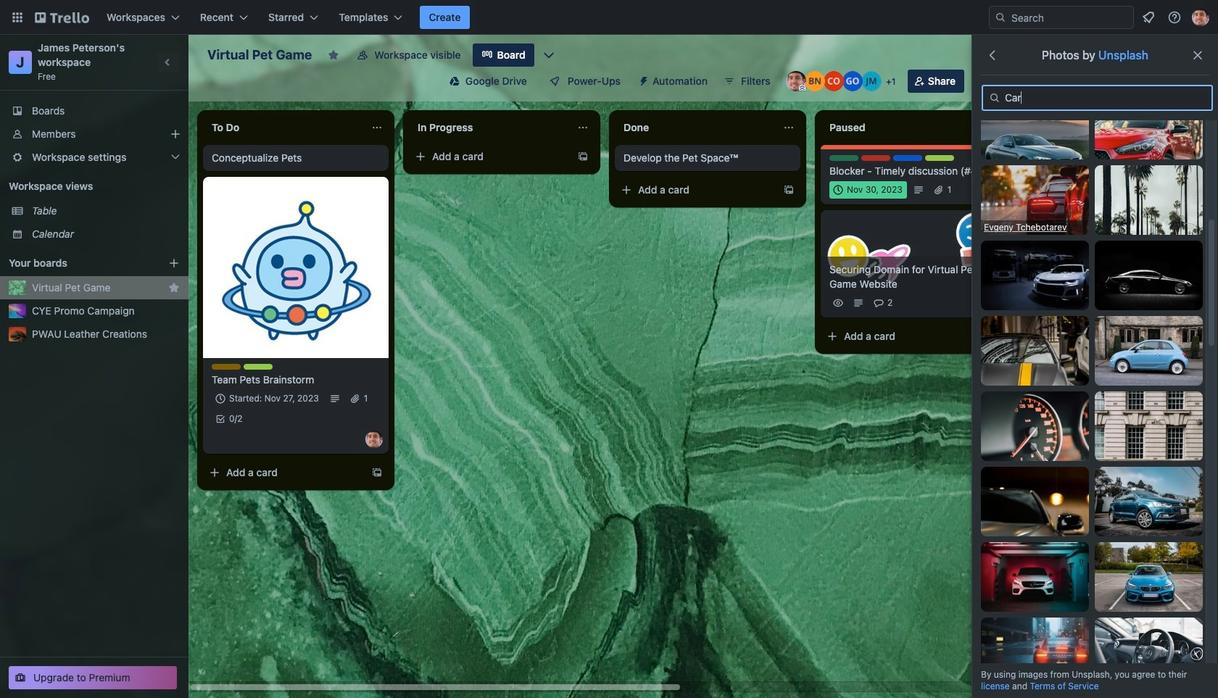 Task type: locate. For each thing, give the bounding box(es) containing it.
None checkbox
[[830, 181, 908, 199]]

0 vertical spatial sm image
[[633, 70, 653, 90]]

0 vertical spatial james peterson (jamespeterson93) image
[[786, 71, 807, 91]]

james peterson (jamespeterson93) image
[[786, 71, 807, 91], [366, 431, 383, 448]]

james peterson (jamespeterson93) image
[[1193, 9, 1210, 26]]

0 vertical spatial create from template… image
[[784, 184, 795, 196]]

google drive icon image
[[450, 76, 460, 86]]

star or unstar board image
[[328, 49, 340, 61]]

0 horizontal spatial james peterson (jamespeterson93) image
[[366, 431, 383, 448]]

1 horizontal spatial sm image
[[988, 91, 1003, 105]]

workspace navigation collapse icon image
[[158, 52, 178, 73]]

create from template… image
[[784, 184, 795, 196], [371, 467, 383, 479]]

1 horizontal spatial create from template… image
[[784, 184, 795, 196]]

1 vertical spatial create from template… image
[[371, 467, 383, 479]]

color: bold lime, title: "team task" element
[[244, 364, 273, 370]]

open information menu image
[[1168, 10, 1183, 25]]

your boards with 3 items element
[[9, 255, 147, 272]]

sm image
[[633, 70, 653, 90], [988, 91, 1003, 105]]

color: bold lime, title: none image
[[926, 155, 955, 161]]

Search field
[[1007, 7, 1134, 28]]

color: blue, title: "fyi" element
[[894, 155, 923, 161]]

0 horizontal spatial create from template… image
[[371, 467, 383, 479]]

primary element
[[0, 0, 1219, 35]]

1 horizontal spatial james peterson (jamespeterson93) image
[[786, 71, 807, 91]]

1 vertical spatial james peterson (jamespeterson93) image
[[366, 431, 383, 448]]

None text field
[[203, 116, 366, 139], [409, 116, 572, 139], [615, 116, 778, 139], [821, 116, 984, 139], [203, 116, 366, 139], [409, 116, 572, 139], [615, 116, 778, 139], [821, 116, 984, 139]]

Board name text field
[[200, 44, 319, 67]]



Task type: describe. For each thing, give the bounding box(es) containing it.
0 notifications image
[[1141, 9, 1158, 26]]

color: green, title: "goal" element
[[830, 155, 859, 161]]

customize views image
[[542, 48, 556, 62]]

0 horizontal spatial sm image
[[633, 70, 653, 90]]

christina overa (christinaovera) image
[[824, 71, 844, 91]]

this member is an admin of this board. image
[[799, 85, 806, 91]]

color: yellow, title: none image
[[212, 364, 241, 370]]

starred icon image
[[168, 282, 180, 294]]

jeremy miller (jeremymiller198) image
[[862, 71, 882, 91]]

gary orlando (garyorlando) image
[[843, 71, 863, 91]]

1 vertical spatial sm image
[[988, 91, 1003, 105]]

search image
[[995, 12, 1007, 23]]

create from template… image
[[578, 151, 589, 163]]

ben nelson (bennelson96) image
[[805, 71, 826, 91]]

add board image
[[168, 258, 180, 269]]

back to home image
[[35, 6, 89, 29]]

color: red, title: "blocker" element
[[862, 155, 891, 161]]

Photos text field
[[982, 85, 1214, 111]]



Task type: vqa. For each thing, say whether or not it's contained in the screenshot.
Design Icon
no



